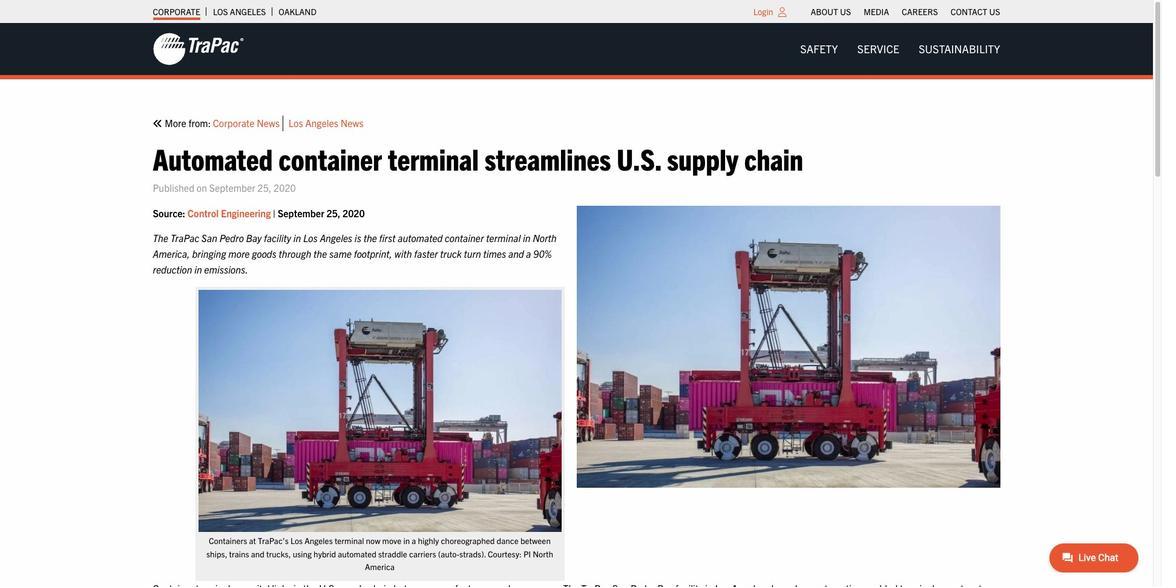 Task type: locate. For each thing, give the bounding box(es) containing it.
automated up faster on the left
[[398, 232, 443, 244]]

25,
[[258, 182, 272, 194], [327, 207, 341, 219]]

0 vertical spatial container
[[279, 140, 382, 177]]

90%
[[534, 248, 552, 260]]

0 vertical spatial automated
[[398, 232, 443, 244]]

move
[[382, 536, 402, 546]]

the left same
[[314, 248, 327, 260]]

menu bar containing about us
[[805, 3, 1007, 20]]

0 horizontal spatial september
[[209, 182, 255, 194]]

engineering
[[221, 207, 271, 219]]

1 horizontal spatial the
[[364, 232, 377, 244]]

2 horizontal spatial terminal
[[486, 232, 521, 244]]

times
[[484, 248, 506, 260]]

los
[[213, 6, 228, 17], [289, 117, 303, 129], [303, 232, 318, 244], [291, 536, 303, 546]]

0 vertical spatial terminal
[[388, 140, 479, 177]]

angeles
[[230, 6, 266, 17], [305, 117, 339, 129], [320, 232, 353, 244], [305, 536, 333, 546]]

1 horizontal spatial news
[[341, 117, 364, 129]]

menu bar up service
[[805, 3, 1007, 20]]

1 horizontal spatial a
[[526, 248, 531, 260]]

menu bar down careers
[[791, 37, 1010, 61]]

1 vertical spatial a
[[412, 536, 416, 546]]

oakland link
[[279, 3, 317, 20]]

u.s.
[[617, 140, 662, 177]]

los inside the trapac san pedro bay facility in los angeles is the first automated container terminal in north america, bringing more goods through the same footprint, with faster truck turn times and a 90% reduction in emissions.
[[303, 232, 318, 244]]

about us
[[811, 6, 851, 17]]

1 horizontal spatial 25,
[[327, 207, 341, 219]]

1 vertical spatial menu bar
[[791, 37, 1010, 61]]

1 horizontal spatial automated
[[398, 232, 443, 244]]

control engineering link
[[188, 207, 271, 219]]

0 horizontal spatial the
[[314, 248, 327, 260]]

0 horizontal spatial a
[[412, 536, 416, 546]]

chain
[[745, 140, 804, 177]]

|
[[273, 207, 276, 219]]

los up 'using'
[[291, 536, 303, 546]]

2020 up the is
[[343, 207, 365, 219]]

0 vertical spatial the
[[364, 232, 377, 244]]

the right the is
[[364, 232, 377, 244]]

1 horizontal spatial september
[[278, 207, 324, 219]]

2020
[[274, 182, 296, 194], [343, 207, 365, 219]]

1 news from the left
[[257, 117, 280, 129]]

0 horizontal spatial automated
[[338, 549, 377, 559]]

menu bar
[[805, 3, 1007, 20], [791, 37, 1010, 61]]

faster
[[414, 248, 438, 260]]

contact
[[951, 6, 988, 17]]

the
[[364, 232, 377, 244], [314, 248, 327, 260]]

a inside the trapac san pedro bay facility in los angeles is the first automated container terminal in north america, bringing more goods through the same footprint, with faster truck turn times and a 90% reduction in emissions.
[[526, 248, 531, 260]]

oakland
[[279, 6, 317, 17]]

1 us from the left
[[841, 6, 851, 17]]

news inside los angeles news 'link'
[[341, 117, 364, 129]]

container up turn
[[445, 232, 484, 244]]

1 north from the top
[[533, 232, 557, 244]]

1 horizontal spatial terminal
[[388, 140, 479, 177]]

straddle
[[378, 549, 407, 559]]

automated
[[398, 232, 443, 244], [338, 549, 377, 559]]

contact us link
[[951, 3, 1001, 20]]

login link
[[754, 6, 774, 17]]

1 vertical spatial automated
[[338, 549, 377, 559]]

corporate
[[153, 6, 200, 17], [213, 117, 255, 129]]

automated down now
[[338, 549, 377, 559]]

1 vertical spatial september
[[278, 207, 324, 219]]

terminal inside the trapac san pedro bay facility in los angeles is the first automated container terminal in north america, bringing more goods through the same footprint, with faster truck turn times and a 90% reduction in emissions.
[[486, 232, 521, 244]]

facility
[[264, 232, 291, 244]]

a
[[526, 248, 531, 260], [412, 536, 416, 546]]

trains
[[229, 549, 249, 559]]

1 horizontal spatial us
[[990, 6, 1001, 17]]

angeles inside 'link'
[[305, 117, 339, 129]]

solid image
[[153, 119, 163, 128]]

light image
[[778, 7, 787, 17]]

container inside the trapac san pedro bay facility in los angeles is the first automated container terminal in north america, bringing more goods through the same footprint, with faster truck turn times and a 90% reduction in emissions.
[[445, 232, 484, 244]]

bay
[[246, 232, 262, 244]]

sustainability link
[[910, 37, 1010, 61]]

menu bar containing safety
[[791, 37, 1010, 61]]

0 horizontal spatial news
[[257, 117, 280, 129]]

more
[[165, 117, 186, 129]]

0 horizontal spatial 2020
[[274, 182, 296, 194]]

america
[[365, 562, 395, 573]]

terminal
[[388, 140, 479, 177], [486, 232, 521, 244], [335, 536, 364, 546]]

0 horizontal spatial us
[[841, 6, 851, 17]]

1 horizontal spatial 2020
[[343, 207, 365, 219]]

highly
[[418, 536, 439, 546]]

25, inside automated container terminal streamlines u.s. supply chain published on september 25, 2020
[[258, 182, 272, 194]]

us right 'about'
[[841, 6, 851, 17]]

us
[[841, 6, 851, 17], [990, 6, 1001, 17]]

0 horizontal spatial 25,
[[258, 182, 272, 194]]

using
[[293, 549, 312, 559]]

25, up same
[[327, 207, 341, 219]]

1 vertical spatial container
[[445, 232, 484, 244]]

2 us from the left
[[990, 6, 1001, 17]]

media link
[[864, 3, 890, 20]]

service
[[858, 42, 900, 56]]

1 vertical spatial north
[[533, 549, 554, 559]]

0 horizontal spatial container
[[279, 140, 382, 177]]

los right corporate news link
[[289, 117, 303, 129]]

corporate up corporate image
[[153, 6, 200, 17]]

25, up 'source: control engineering | september 25, 2020'
[[258, 182, 272, 194]]

containers
[[209, 536, 247, 546]]

a left "90%"
[[526, 248, 531, 260]]

0 vertical spatial 2020
[[274, 182, 296, 194]]

choreographed
[[441, 536, 495, 546]]

carriers
[[409, 549, 436, 559]]

through
[[279, 248, 312, 260]]

0 vertical spatial menu bar
[[805, 3, 1007, 20]]

1 horizontal spatial and
[[509, 248, 524, 260]]

strads).
[[460, 549, 486, 559]]

between
[[521, 536, 551, 546]]

container down los angeles news 'link'
[[279, 140, 382, 177]]

2020 inside automated container terminal streamlines u.s. supply chain published on september 25, 2020
[[274, 182, 296, 194]]

footprint,
[[354, 248, 392, 260]]

a left the highly
[[412, 536, 416, 546]]

pedro
[[220, 232, 244, 244]]

goods
[[252, 248, 277, 260]]

0 vertical spatial 25,
[[258, 182, 272, 194]]

2 north from the top
[[533, 549, 554, 559]]

september right |
[[278, 207, 324, 219]]

0 vertical spatial north
[[533, 232, 557, 244]]

container
[[279, 140, 382, 177], [445, 232, 484, 244]]

los up through
[[303, 232, 318, 244]]

1 vertical spatial the
[[314, 248, 327, 260]]

los inside 'containers at trapac's los angeles terminal now move in a highly choreographed dance between ships, trains and trucks, using hybrid automated straddle carriers (auto-strads). courtesy: pi north america'
[[291, 536, 303, 546]]

from:
[[189, 117, 211, 129]]

0 horizontal spatial terminal
[[335, 536, 364, 546]]

america,
[[153, 248, 190, 260]]

on
[[197, 182, 207, 194]]

0 vertical spatial corporate
[[153, 6, 200, 17]]

automated inside the trapac san pedro bay facility in los angeles is the first automated container terminal in north america, bringing more goods through the same footprint, with faster truck turn times and a 90% reduction in emissions.
[[398, 232, 443, 244]]

and inside 'containers at trapac's los angeles terminal now move in a highly choreographed dance between ships, trains and trucks, using hybrid automated straddle carriers (auto-strads). courtesy: pi north america'
[[251, 549, 265, 559]]

contact us
[[951, 6, 1001, 17]]

the trapac san pedro bay facility in los angeles is the first automated container terminal in north america, bringing more goods through the same footprint, with faster truck turn times and a 90% reduction in emissions.
[[153, 232, 557, 275]]

1 vertical spatial 25,
[[327, 207, 341, 219]]

in
[[294, 232, 301, 244], [523, 232, 531, 244], [194, 263, 202, 275], [404, 536, 410, 546]]

0 vertical spatial and
[[509, 248, 524, 260]]

2020 up |
[[274, 182, 296, 194]]

0 horizontal spatial and
[[251, 549, 265, 559]]

trucks,
[[267, 549, 291, 559]]

0 vertical spatial september
[[209, 182, 255, 194]]

1 horizontal spatial corporate
[[213, 117, 255, 129]]

1 horizontal spatial container
[[445, 232, 484, 244]]

published
[[153, 182, 194, 194]]

courtesy:
[[488, 549, 522, 559]]

in inside 'containers at trapac's los angeles terminal now move in a highly choreographed dance between ships, trains and trucks, using hybrid automated straddle carriers (auto-strads). courtesy: pi north america'
[[404, 536, 410, 546]]

and down 'at'
[[251, 549, 265, 559]]

2 news from the left
[[341, 117, 364, 129]]

and
[[509, 248, 524, 260], [251, 549, 265, 559]]

north
[[533, 232, 557, 244], [533, 549, 554, 559]]

1 vertical spatial terminal
[[486, 232, 521, 244]]

news
[[257, 117, 280, 129], [341, 117, 364, 129]]

us right contact
[[990, 6, 1001, 17]]

los up corporate image
[[213, 6, 228, 17]]

0 horizontal spatial corporate
[[153, 6, 200, 17]]

1 vertical spatial 2020
[[343, 207, 365, 219]]

careers link
[[902, 3, 939, 20]]

september
[[209, 182, 255, 194], [278, 207, 324, 219]]

and right times
[[509, 248, 524, 260]]

2 vertical spatial terminal
[[335, 536, 364, 546]]

corporate image
[[153, 32, 244, 66]]

september up control engineering link
[[209, 182, 255, 194]]

corporate right the from: on the top left
[[213, 117, 255, 129]]

us for about us
[[841, 6, 851, 17]]

north up "90%"
[[533, 232, 557, 244]]

dance
[[497, 536, 519, 546]]

safety link
[[791, 37, 848, 61]]

1 vertical spatial and
[[251, 549, 265, 559]]

1 vertical spatial corporate
[[213, 117, 255, 129]]

service link
[[848, 37, 910, 61]]

north down between
[[533, 549, 554, 559]]

0 vertical spatial a
[[526, 248, 531, 260]]

automated container terminal streamlines u.s. supply chain published on september 25, 2020
[[153, 140, 804, 194]]



Task type: describe. For each thing, give the bounding box(es) containing it.
is
[[355, 232, 362, 244]]

source: control engineering | september 25, 2020
[[153, 207, 365, 219]]

angeles inside the trapac san pedro bay facility in los angeles is the first automated container terminal in north america, bringing more goods through the same footprint, with faster truck turn times and a 90% reduction in emissions.
[[320, 232, 353, 244]]

control
[[188, 207, 219, 219]]

a inside 'containers at trapac's los angeles terminal now move in a highly choreographed dance between ships, trains and trucks, using hybrid automated straddle carriers (auto-strads). courtesy: pi north america'
[[412, 536, 416, 546]]

first
[[379, 232, 396, 244]]

streamlines
[[485, 140, 611, 177]]

safety
[[801, 42, 838, 56]]

los angeles link
[[213, 3, 266, 20]]

more from: corporate news
[[163, 117, 280, 129]]

reduction
[[153, 263, 192, 275]]

emissions.
[[204, 263, 248, 275]]

north inside 'containers at trapac's los angeles terminal now move in a highly choreographed dance between ships, trains and trucks, using hybrid automated straddle carriers (auto-strads). courtesy: pi north america'
[[533, 549, 554, 559]]

and inside the trapac san pedro bay facility in los angeles is the first automated container terminal in north america, bringing more goods through the same footprint, with faster truck turn times and a 90% reduction in emissions.
[[509, 248, 524, 260]]

ships,
[[207, 549, 227, 559]]

north inside the trapac san pedro bay facility in los angeles is the first automated container terminal in north america, bringing more goods through the same footprint, with faster truck turn times and a 90% reduction in emissions.
[[533, 232, 557, 244]]

trapac's
[[258, 536, 289, 546]]

automated inside 'containers at trapac's los angeles terminal now move in a highly choreographed dance between ships, trains and trucks, using hybrid automated straddle carriers (auto-strads). courtesy: pi north america'
[[338, 549, 377, 559]]

with
[[395, 248, 412, 260]]

los angeles
[[213, 6, 266, 17]]

los angeles news link
[[289, 116, 364, 131]]

september inside automated container terminal streamlines u.s. supply chain published on september 25, 2020
[[209, 182, 255, 194]]

same
[[329, 248, 352, 260]]

turn
[[464, 248, 481, 260]]

corporate link
[[153, 3, 200, 20]]

now
[[366, 536, 381, 546]]

san
[[202, 232, 217, 244]]

corporate news link
[[213, 116, 284, 131]]

terminal inside automated container terminal streamlines u.s. supply chain published on september 25, 2020
[[388, 140, 479, 177]]

automated container terminal streamlines u.s. supply chain article
[[153, 116, 1001, 587]]

terminal inside 'containers at trapac's los angeles terminal now move in a highly choreographed dance between ships, trains and trucks, using hybrid automated straddle carriers (auto-strads). courtesy: pi north america'
[[335, 536, 364, 546]]

corporate inside automated container terminal streamlines u.s. supply chain article
[[213, 117, 255, 129]]

at
[[249, 536, 256, 546]]

los angeles news
[[289, 117, 364, 129]]

trapac
[[171, 232, 199, 244]]

careers
[[902, 6, 939, 17]]

los inside 'link'
[[289, 117, 303, 129]]

containers at trapac's los angeles terminal now move in a highly choreographed dance between ships, trains and trucks, using hybrid automated straddle carriers (auto-strads). courtesy: pi north america
[[207, 536, 554, 573]]

about
[[811, 6, 839, 17]]

automated
[[153, 140, 273, 177]]

about us link
[[811, 3, 851, 20]]

bringing
[[192, 248, 226, 260]]

us for contact us
[[990, 6, 1001, 17]]

angeles inside 'containers at trapac's los angeles terminal now move in a highly choreographed dance between ships, trains and trucks, using hybrid automated straddle carriers (auto-strads). courtesy: pi north america'
[[305, 536, 333, 546]]

source:
[[153, 207, 185, 219]]

login
[[754, 6, 774, 17]]

truck
[[440, 248, 462, 260]]

the
[[153, 232, 168, 244]]

supply
[[668, 140, 739, 177]]

(auto-
[[438, 549, 460, 559]]

hybrid
[[314, 549, 336, 559]]

media
[[864, 6, 890, 17]]

pi
[[524, 549, 531, 559]]

sustainability
[[919, 42, 1001, 56]]

more
[[228, 248, 250, 260]]

container inside automated container terminal streamlines u.s. supply chain published on september 25, 2020
[[279, 140, 382, 177]]



Task type: vqa. For each thing, say whether or not it's contained in the screenshot.
left 'Us'
yes



